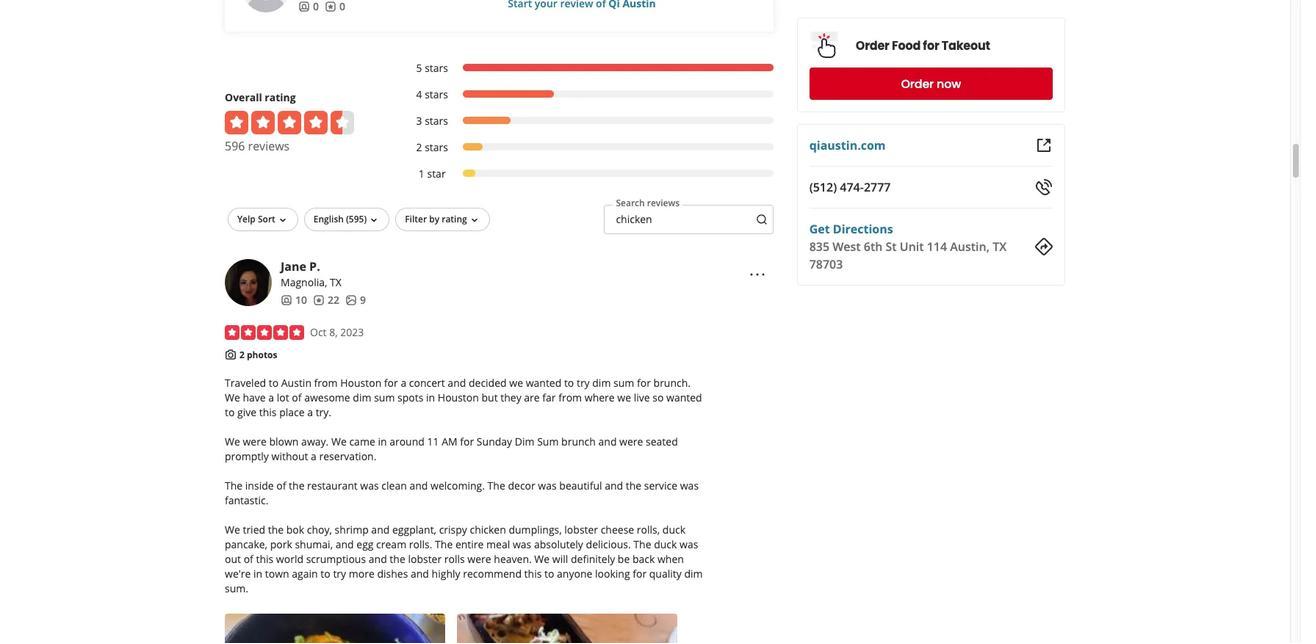Task type: describe. For each thing, give the bounding box(es) containing it.
we up pancake,
[[225, 524, 240, 538]]

16 friends v2 image
[[298, 0, 310, 12]]

a up spots
[[401, 377, 407, 391]]

and left highly
[[411, 568, 429, 582]]

114
[[927, 239, 948, 255]]

to down the scrumptious
[[321, 568, 331, 582]]

directions
[[833, 221, 894, 237]]

for inside we tried the bok choy, shrimp and eggplant, crispy chicken dumplings, lobster cheese rolls, duck pancake, pork shumai, and egg cream rolls. the entire meal was absolutely delicious. the duck was out of this world scrumptious and the lobster rolls were heaven. we will definitely be back when we're in town again to try more dishes and highly recommend this to anyone looking for quality dim sum.
[[633, 568, 647, 582]]

1
[[419, 167, 425, 181]]

in inside traveled to austin from houston for a concert and decided we wanted to try dim sum for brunch. we have a lot of awesome dim sum spots in houston but they are far from where we live so wanted to give this place a try.
[[426, 391, 435, 405]]

the up pork
[[268, 524, 284, 538]]

596
[[225, 138, 245, 154]]

jane
[[281, 259, 306, 275]]

try inside traveled to austin from houston for a concert and decided we wanted to try dim sum for brunch. we have a lot of awesome dim sum spots in houston but they are far from where we live so wanted to give this place a try.
[[577, 377, 590, 391]]

1 vertical spatial wanted
[[667, 391, 703, 405]]

welcoming.
[[431, 479, 485, 493]]

austin
[[281, 377, 312, 391]]

tx inside get directions 835 west 6th st unit 114 austin, tx 78703
[[993, 239, 1007, 255]]

traveled to austin from houston for a concert and decided we wanted to try dim sum for brunch. we have a lot of awesome dim sum spots in houston but they are far from where we live so wanted to give this place a try.
[[225, 377, 703, 420]]

the up the fantastic.
[[225, 479, 243, 493]]

pancake,
[[225, 538, 268, 552]]

3 stars
[[416, 114, 448, 128]]

8,
[[329, 326, 338, 340]]

away.
[[301, 435, 329, 449]]

1 star
[[419, 167, 446, 181]]

order for order food for takeout
[[856, 37, 890, 54]]

and inside traveled to austin from houston for a concert and decided we wanted to try dim sum for brunch. we have a lot of awesome dim sum spots in houston but they are far from where we live so wanted to give this place a try.
[[448, 377, 466, 391]]

oct 8, 2023
[[310, 326, 364, 340]]

shumai,
[[295, 538, 333, 552]]

english (595) button
[[304, 208, 390, 231]]

sum
[[537, 435, 559, 449]]

stars for 4 stars
[[425, 87, 448, 101]]

cream
[[376, 538, 407, 552]]

we tried the bok choy, shrimp and eggplant, crispy chicken dumplings, lobster cheese rolls, duck pancake, pork shumai, and egg cream rolls. the entire meal was absolutely delicious. the duck was out of this world scrumptious and the lobster rolls were heaven. we will definitely be back when we're in town again to try more dishes and highly recommend this to anyone looking for quality dim sum.
[[225, 524, 703, 596]]

anyone
[[557, 568, 593, 582]]

far
[[543, 391, 556, 405]]

in inside we tried the bok choy, shrimp and eggplant, crispy chicken dumplings, lobster cheese rolls, duck pancake, pork shumai, and egg cream rolls. the entire meal was absolutely delicious. the duck was out of this world scrumptious and the lobster rolls were heaven. we will definitely be back when we're in town again to try more dishes and highly recommend this to anyone looking for quality dim sum.
[[254, 568, 263, 582]]

78703
[[810, 257, 843, 273]]

16 friends v2 image
[[281, 295, 293, 306]]

yelp sort
[[237, 213, 276, 226]]

town
[[265, 568, 289, 582]]

2 for 2 stars
[[416, 140, 422, 154]]

24 external link v2 image
[[1036, 137, 1053, 154]]

qiaustin.com
[[810, 137, 886, 154]]

1 vertical spatial this
[[256, 553, 274, 567]]

reviews element for 16 friends v2 image
[[325, 0, 345, 14]]

16 chevron down v2 image for (595)
[[368, 214, 380, 226]]

filter reviews by 4 stars rating element
[[401, 87, 774, 102]]

a left try.
[[307, 406, 313, 420]]

photos element
[[345, 293, 366, 308]]

jane p. magnolia, tx
[[281, 259, 342, 290]]

jane p. link
[[281, 259, 320, 275]]

in inside we were blown away. we came in around 11 am for sunday dim sum brunch and were seated promptly without a reservation.
[[378, 435, 387, 449]]

474-
[[840, 179, 864, 196]]

9
[[360, 293, 366, 307]]

and inside we were blown away. we came in around 11 am for sunday dim sum brunch and were seated promptly without a reservation.
[[599, 435, 617, 449]]

16 review v2 image
[[313, 295, 325, 306]]

again
[[292, 568, 318, 582]]

lot
[[277, 391, 289, 405]]

eggplant,
[[393, 524, 437, 538]]

so
[[653, 391, 664, 405]]

1 horizontal spatial sum
[[614, 377, 635, 391]]

yelp
[[237, 213, 256, 226]]

fantastic.
[[225, 494, 269, 508]]

4.5 star rating image
[[225, 111, 354, 134]]

dim
[[515, 435, 535, 449]]

filter
[[405, 213, 427, 226]]

we inside traveled to austin from houston for a concert and decided we wanted to try dim sum for brunch. we have a lot of awesome dim sum spots in houston but they are far from where we live so wanted to give this place a try.
[[225, 391, 240, 405]]

was right 'decor'
[[538, 479, 557, 493]]

crispy
[[439, 524, 467, 538]]

2 stars
[[416, 140, 448, 154]]

egg
[[357, 538, 374, 552]]

place
[[279, 406, 305, 420]]

596 reviews
[[225, 138, 290, 154]]

cheese
[[601, 524, 635, 538]]

2 horizontal spatial were
[[620, 435, 644, 449]]

0 vertical spatial from
[[314, 377, 338, 391]]

takeout
[[942, 37, 991, 54]]

recommend
[[463, 568, 522, 582]]

photos
[[247, 349, 277, 362]]

p.
[[310, 259, 320, 275]]

have
[[243, 391, 266, 405]]

promptly
[[225, 450, 269, 464]]

0 vertical spatial rating
[[265, 90, 296, 104]]

1 horizontal spatial from
[[559, 391, 582, 405]]

choy,
[[307, 524, 332, 538]]

order now
[[902, 75, 962, 92]]

try inside we tried the bok choy, shrimp and eggplant, crispy chicken dumplings, lobster cheese rolls, duck pancake, pork shumai, and egg cream rolls. the entire meal was absolutely delicious. the duck was out of this world scrumptious and the lobster rolls were heaven. we will definitely be back when we're in town again to try more dishes and highly recommend this to anyone looking for quality dim sum.
[[333, 568, 346, 582]]

filter by rating button
[[396, 208, 490, 231]]

clean
[[382, 479, 407, 493]]

overall rating
[[225, 90, 296, 104]]

inside
[[245, 479, 274, 493]]

to up brunch
[[564, 377, 574, 391]]

beautiful
[[560, 479, 602, 493]]

order for order now
[[902, 75, 934, 92]]

friends element for 16 review v2 icon
[[281, 293, 307, 308]]

sort
[[258, 213, 276, 226]]

2 photos link
[[240, 349, 277, 362]]

blown
[[269, 435, 299, 449]]

22
[[328, 293, 340, 307]]

oct
[[310, 326, 327, 340]]

0 horizontal spatial houston
[[340, 377, 382, 391]]

get directions 835 west 6th st unit 114 austin, tx 78703
[[810, 221, 1007, 273]]

around
[[390, 435, 425, 449]]

unit
[[900, 239, 924, 255]]

photo of jane p. image
[[225, 259, 272, 306]]

0 vertical spatial duck
[[663, 524, 686, 538]]

dishes
[[377, 568, 408, 582]]

filter reviews by 3 stars rating element
[[401, 114, 774, 129]]

back
[[633, 553, 655, 567]]

5 star rating image
[[225, 326, 304, 340]]

quality
[[650, 568, 682, 582]]

and up cream
[[371, 524, 390, 538]]

the inside of the restaurant was clean and welcoming. the decor was beautiful and the service was fantastic.
[[225, 479, 699, 508]]

filter reviews by 5 stars rating element
[[401, 61, 774, 76]]

of inside the inside of the restaurant was clean and welcoming. the decor was beautiful and the service was fantastic.
[[277, 479, 286, 493]]

0 vertical spatial lobster
[[565, 524, 598, 538]]

we up reservation. on the left of page
[[332, 435, 347, 449]]

2023
[[341, 326, 364, 340]]

the up back
[[634, 538, 652, 552]]

magnolia,
[[281, 276, 327, 290]]

reservation.
[[319, 450, 377, 464]]

awesome
[[304, 391, 350, 405]]

rolls.
[[409, 538, 433, 552]]

will
[[553, 553, 568, 567]]

1 vertical spatial duck
[[654, 538, 677, 552]]

west
[[833, 239, 861, 255]]

835
[[810, 239, 830, 255]]

the left service on the bottom of the page
[[626, 479, 642, 493]]

search
[[616, 197, 645, 209]]

we up 'promptly'
[[225, 435, 240, 449]]

stars for 2 stars
[[425, 140, 448, 154]]

for inside we were blown away. we came in around 11 am for sunday dim sum brunch and were seated promptly without a reservation.
[[460, 435, 474, 449]]

looking
[[595, 568, 630, 582]]

1 horizontal spatial houston
[[438, 391, 479, 405]]

when
[[658, 553, 684, 567]]



Task type: locate. For each thing, give the bounding box(es) containing it.
2 vertical spatial this
[[525, 568, 542, 582]]

and right the beautiful
[[605, 479, 623, 493]]

sunday
[[477, 435, 512, 449]]

houston
[[340, 377, 382, 391], [438, 391, 479, 405]]

the down without
[[289, 479, 305, 493]]

and right concert
[[448, 377, 466, 391]]

0 horizontal spatial 2
[[240, 349, 245, 362]]

was right service on the bottom of the page
[[680, 479, 699, 493]]

1 vertical spatial we
[[618, 391, 631, 405]]

for up live
[[637, 377, 651, 391]]

highly
[[432, 568, 461, 582]]

stars up star
[[425, 140, 448, 154]]

reviews right search
[[647, 197, 680, 209]]

1 horizontal spatial 16 chevron down v2 image
[[368, 214, 380, 226]]

stars inside filter reviews by 4 stars rating element
[[425, 87, 448, 101]]

16 chevron down v2 image for sort
[[277, 214, 289, 226]]

0 vertical spatial 2
[[416, 140, 422, 154]]

for down back
[[633, 568, 647, 582]]

houston up the awesome
[[340, 377, 382, 391]]

meal
[[487, 538, 510, 552]]

1 vertical spatial order
[[902, 75, 934, 92]]

in down concert
[[426, 391, 435, 405]]

heaven.
[[494, 553, 532, 567]]

4
[[416, 87, 422, 101]]

seated
[[646, 435, 678, 449]]

rating up 4.5 star rating image
[[265, 90, 296, 104]]

be
[[618, 553, 630, 567]]

1 horizontal spatial lobster
[[565, 524, 598, 538]]

shrimp
[[335, 524, 369, 538]]

to up lot
[[269, 377, 279, 391]]

get directions link
[[810, 221, 894, 237]]

0 horizontal spatial were
[[243, 435, 267, 449]]

2777
[[864, 179, 891, 196]]

1 vertical spatial dim
[[353, 391, 372, 405]]

2 right 16 camera v2 image
[[240, 349, 245, 362]]

0 horizontal spatial rating
[[265, 90, 296, 104]]

0 horizontal spatial we
[[510, 377, 523, 391]]

try up where
[[577, 377, 590, 391]]

concert
[[409, 377, 445, 391]]

st
[[886, 239, 897, 255]]

0 vertical spatial friends element
[[298, 0, 319, 14]]

16 chevron down v2 image inside yelp sort popup button
[[277, 214, 289, 226]]

order now link
[[810, 68, 1053, 100]]

we up they
[[510, 377, 523, 391]]

restaurant
[[307, 479, 358, 493]]

friends element left 16 review v2 image
[[298, 0, 319, 14]]

16 chevron down v2 image right (595)
[[368, 214, 380, 226]]

10
[[296, 293, 307, 307]]

2 vertical spatial dim
[[685, 568, 703, 582]]

16 photos v2 image
[[345, 295, 357, 306]]

2 for 2 photos
[[240, 349, 245, 362]]

a inside we were blown away. we came in around 11 am for sunday dim sum brunch and were seated promptly without a reservation.
[[311, 450, 317, 464]]

16 review v2 image
[[325, 0, 337, 12]]

but
[[482, 391, 498, 405]]

more
[[349, 568, 375, 582]]

duck right rolls,
[[663, 524, 686, 538]]

order food for takeout
[[856, 37, 991, 54]]

0 vertical spatial sum
[[614, 377, 635, 391]]

16 chevron down v2 image inside english (595) dropdown button
[[368, 214, 380, 226]]

was
[[360, 479, 379, 493], [538, 479, 557, 493], [680, 479, 699, 493], [513, 538, 532, 552], [680, 538, 699, 552]]

lobster
[[565, 524, 598, 538], [408, 553, 442, 567]]

6th
[[864, 239, 883, 255]]

were
[[243, 435, 267, 449], [620, 435, 644, 449], [468, 553, 492, 567]]

5 stars
[[416, 61, 448, 75]]

wanted down brunch.
[[667, 391, 703, 405]]

stars right 4
[[425, 87, 448, 101]]

1 horizontal spatial in
[[378, 435, 387, 449]]

0 horizontal spatial reviews
[[248, 138, 290, 154]]

stars inside filter reviews by 3 stars rating element
[[425, 114, 448, 128]]

1 vertical spatial 2
[[240, 349, 245, 362]]

lobster up absolutely
[[565, 524, 598, 538]]

1 vertical spatial friends element
[[281, 293, 307, 308]]

order inside order now "link"
[[902, 75, 934, 92]]

(512) 474-2777
[[810, 179, 891, 196]]

4 stars from the top
[[425, 140, 448, 154]]

was up when
[[680, 538, 699, 552]]

wanted
[[526, 377, 562, 391], [667, 391, 703, 405]]

1 horizontal spatial of
[[277, 479, 286, 493]]

in
[[426, 391, 435, 405], [378, 435, 387, 449], [254, 568, 263, 582]]

1 horizontal spatial try
[[577, 377, 590, 391]]

star
[[427, 167, 446, 181]]

order left now
[[902, 75, 934, 92]]

search image
[[756, 214, 768, 226]]

0 vertical spatial reviews element
[[325, 0, 345, 14]]

in right came
[[378, 435, 387, 449]]

try.
[[316, 406, 332, 420]]

0 vertical spatial tx
[[993, 239, 1007, 255]]

stars for 3 stars
[[425, 114, 448, 128]]

houston left the but
[[438, 391, 479, 405]]

scrumptious
[[306, 553, 366, 567]]

0 vertical spatial in
[[426, 391, 435, 405]]

2 horizontal spatial dim
[[685, 568, 703, 582]]

were up 'promptly'
[[243, 435, 267, 449]]

give
[[237, 406, 257, 420]]

of inside traveled to austin from houston for a concert and decided we wanted to try dim sum for brunch. we have a lot of awesome dim sum spots in houston but they are far from where we live so wanted to give this place a try.
[[292, 391, 302, 405]]

yelp sort button
[[228, 208, 298, 231]]

1 horizontal spatial dim
[[593, 377, 611, 391]]

sum up live
[[614, 377, 635, 391]]

of right lot
[[292, 391, 302, 405]]

get
[[810, 221, 830, 237]]

for up spots
[[384, 377, 398, 391]]

qiaustin.com link
[[810, 137, 886, 154]]

delicious.
[[586, 538, 631, 552]]

the down crispy on the left
[[435, 538, 453, 552]]

sum
[[614, 377, 635, 391], [374, 391, 395, 405]]

(595)
[[346, 213, 367, 226]]

friends element down magnolia,
[[281, 293, 307, 308]]

overall
[[225, 90, 262, 104]]

and right brunch
[[599, 435, 617, 449]]

dim
[[593, 377, 611, 391], [353, 391, 372, 405], [685, 568, 703, 582]]

a
[[401, 377, 407, 391], [269, 391, 274, 405], [307, 406, 313, 420], [311, 450, 317, 464]]

1 horizontal spatial were
[[468, 553, 492, 567]]

we were blown away. we came in around 11 am for sunday dim sum brunch and were seated promptly without a reservation.
[[225, 435, 678, 464]]

dim inside we tried the bok choy, shrimp and eggplant, crispy chicken dumplings, lobster cheese rolls, duck pancake, pork shumai, and egg cream rolls. the entire meal was absolutely delicious. the duck was out of this world scrumptious and the lobster rolls were heaven. we will definitely be back when we're in town again to try more dishes and highly recommend this to anyone looking for quality dim sum.
[[685, 568, 703, 582]]

to
[[269, 377, 279, 391], [564, 377, 574, 391], [225, 406, 235, 420], [321, 568, 331, 582], [545, 568, 555, 582]]

traveled
[[225, 377, 266, 391]]

1 horizontal spatial tx
[[993, 239, 1007, 255]]

0 horizontal spatial 16 chevron down v2 image
[[277, 214, 289, 226]]

stars inside filter reviews by 5 stars rating element
[[425, 61, 448, 75]]

am
[[442, 435, 458, 449]]

16 chevron down v2 image
[[277, 214, 289, 226], [368, 214, 380, 226]]

1 16 chevron down v2 image from the left
[[277, 214, 289, 226]]

were left seated
[[620, 435, 644, 449]]

2 vertical spatial in
[[254, 568, 263, 582]]

16 chevron down v2 image
[[469, 214, 481, 226]]

rolls,
[[637, 524, 660, 538]]

0 horizontal spatial from
[[314, 377, 338, 391]]

reviews element right 16 friends v2 image
[[325, 0, 345, 14]]

rating left 16 chevron down v2 image at left top
[[442, 213, 467, 226]]

reviews element containing 22
[[313, 293, 340, 308]]

1 vertical spatial of
[[277, 479, 286, 493]]

sum left spots
[[374, 391, 395, 405]]

0 vertical spatial wanted
[[526, 377, 562, 391]]

chicken
[[470, 524, 506, 538]]

were down entire
[[468, 553, 492, 567]]

we left live
[[618, 391, 631, 405]]

was left clean
[[360, 479, 379, 493]]

and right clean
[[410, 479, 428, 493]]

0 horizontal spatial dim
[[353, 391, 372, 405]]

to left give at the left bottom
[[225, 406, 235, 420]]

2 down 3
[[416, 140, 422, 154]]

of right inside
[[277, 479, 286, 493]]

from up the awesome
[[314, 377, 338, 391]]

0 vertical spatial of
[[292, 391, 302, 405]]

this
[[259, 406, 277, 420], [256, 553, 274, 567], [525, 568, 542, 582]]

stars for 5 stars
[[425, 61, 448, 75]]

stars right 3
[[425, 114, 448, 128]]

wanted up far
[[526, 377, 562, 391]]

and down egg in the bottom left of the page
[[369, 553, 387, 567]]

1 vertical spatial in
[[378, 435, 387, 449]]

stars inside the filter reviews by 2 stars rating element
[[425, 140, 448, 154]]

food
[[892, 37, 921, 54]]

0 horizontal spatial lobster
[[408, 553, 442, 567]]

the
[[289, 479, 305, 493], [626, 479, 642, 493], [268, 524, 284, 538], [390, 553, 406, 567]]

they
[[501, 391, 522, 405]]

friends element containing 10
[[281, 293, 307, 308]]

1 vertical spatial reviews
[[647, 197, 680, 209]]

tx inside jane p. magnolia, tx
[[330, 276, 342, 290]]

absolutely
[[534, 538, 584, 552]]

1 horizontal spatial we
[[618, 391, 631, 405]]

0 vertical spatial order
[[856, 37, 890, 54]]

0 horizontal spatial tx
[[330, 276, 342, 290]]

0 horizontal spatial wanted
[[526, 377, 562, 391]]

definitely
[[571, 553, 615, 567]]

24 directions v2 image
[[1036, 238, 1053, 256]]

filter reviews by 1 star rating element
[[401, 167, 774, 181]]

and
[[448, 377, 466, 391], [599, 435, 617, 449], [410, 479, 428, 493], [605, 479, 623, 493], [371, 524, 390, 538], [336, 538, 354, 552], [369, 553, 387, 567], [411, 568, 429, 582]]

0 vertical spatial this
[[259, 406, 277, 420]]

16 camera v2 image
[[225, 349, 237, 361]]

reviews element
[[325, 0, 345, 14], [313, 293, 340, 308]]

live
[[634, 391, 650, 405]]

1 horizontal spatial wanted
[[667, 391, 703, 405]]

reviews down 4.5 star rating image
[[248, 138, 290, 154]]

reviews element right 10
[[313, 293, 340, 308]]

to down will
[[545, 568, 555, 582]]

where
[[585, 391, 615, 405]]

dim up where
[[593, 377, 611, 391]]

0 horizontal spatial sum
[[374, 391, 395, 405]]

we
[[510, 377, 523, 391], [618, 391, 631, 405]]

1 vertical spatial sum
[[374, 391, 395, 405]]

0 vertical spatial reviews
[[248, 138, 290, 154]]

4 stars
[[416, 87, 448, 101]]

this down heaven.
[[525, 568, 542, 582]]

dim right the quality
[[685, 568, 703, 582]]

by
[[429, 213, 440, 226]]

1 vertical spatial tx
[[330, 276, 342, 290]]

0 horizontal spatial try
[[333, 568, 346, 582]]

menu image
[[749, 266, 766, 283]]

and down shrimp
[[336, 538, 354, 552]]

a down the away.
[[311, 450, 317, 464]]

1 stars from the top
[[425, 61, 448, 75]]

16 chevron down v2 image right sort
[[277, 214, 289, 226]]

dim right the awesome
[[353, 391, 372, 405]]

reviews for search reviews
[[647, 197, 680, 209]]

the left 'decor'
[[488, 479, 506, 493]]

this inside traveled to austin from houston for a concert and decided we wanted to try dim sum for brunch. we have a lot of awesome dim sum spots in houston but they are far from where we live so wanted to give this place a try.
[[259, 406, 277, 420]]

0 vertical spatial try
[[577, 377, 590, 391]]

a left lot
[[269, 391, 274, 405]]

try down the scrumptious
[[333, 568, 346, 582]]

filter by rating
[[405, 213, 467, 226]]

0 vertical spatial dim
[[593, 377, 611, 391]]

11
[[427, 435, 439, 449]]

this down have
[[259, 406, 277, 420]]

reviews element for 16 friends v2 icon
[[313, 293, 340, 308]]

1 vertical spatial from
[[559, 391, 582, 405]]

1 vertical spatial lobster
[[408, 553, 442, 567]]

1 vertical spatial reviews element
[[313, 293, 340, 308]]

decor
[[508, 479, 536, 493]]

spots
[[398, 391, 424, 405]]

friends element for 16 review v2 image
[[298, 0, 319, 14]]

from right far
[[559, 391, 582, 405]]

sum.
[[225, 582, 248, 596]]

1 vertical spatial rating
[[442, 213, 467, 226]]

0 vertical spatial houston
[[340, 377, 382, 391]]

filter reviews by 2 stars rating element
[[401, 140, 774, 155]]

reviews for 596 reviews
[[248, 138, 290, 154]]

0 horizontal spatial order
[[856, 37, 890, 54]]

rating inside "dropdown button"
[[442, 213, 467, 226]]

2 stars from the top
[[425, 87, 448, 101]]

24 phone v2 image
[[1036, 179, 1053, 196]]

stars right 5 at the left top of page
[[425, 61, 448, 75]]

tried
[[243, 524, 265, 538]]

2 horizontal spatial of
[[292, 391, 302, 405]]

was up heaven.
[[513, 538, 532, 552]]

tx up '22'
[[330, 276, 342, 290]]

2 vertical spatial of
[[244, 553, 253, 567]]

1 horizontal spatial reviews
[[647, 197, 680, 209]]

of inside we tried the bok choy, shrimp and eggplant, crispy chicken dumplings, lobster cheese rolls, duck pancake, pork shumai, and egg cream rolls. the entire meal was absolutely delicious. the duck was out of this world scrumptious and the lobster rolls were heaven. we will definitely be back when we're in town again to try more dishes and highly recommend this to anyone looking for quality dim sum.
[[244, 553, 253, 567]]

for right food
[[924, 37, 940, 54]]

austin,
[[951, 239, 990, 255]]

we left will
[[535, 553, 550, 567]]

1 vertical spatial try
[[333, 568, 346, 582]]

2 16 chevron down v2 image from the left
[[368, 214, 380, 226]]

were inside we tried the bok choy, shrimp and eggplant, crispy chicken dumplings, lobster cheese rolls, duck pancake, pork shumai, and egg cream rolls. the entire meal was absolutely delicious. the duck was out of this world scrumptious and the lobster rolls were heaven. we will definitely be back when we're in town again to try more dishes and highly recommend this to anyone looking for quality dim sum.
[[468, 553, 492, 567]]

this up town
[[256, 553, 274, 567]]

for right am
[[460, 435, 474, 449]]

search reviews
[[616, 197, 680, 209]]

1 horizontal spatial order
[[902, 75, 934, 92]]

3 stars from the top
[[425, 114, 448, 128]]

1 vertical spatial houston
[[438, 391, 479, 405]]

english
[[314, 213, 344, 226]]

we down traveled
[[225, 391, 240, 405]]

in left town
[[254, 568, 263, 582]]

order left food
[[856, 37, 890, 54]]

0 horizontal spatial of
[[244, 553, 253, 567]]

friends element
[[298, 0, 319, 14], [281, 293, 307, 308]]

duck up when
[[654, 538, 677, 552]]

the up dishes
[[390, 553, 406, 567]]

0 vertical spatial we
[[510, 377, 523, 391]]

tx right "austin," at the top
[[993, 239, 1007, 255]]

for
[[924, 37, 940, 54], [384, 377, 398, 391], [637, 377, 651, 391], [460, 435, 474, 449], [633, 568, 647, 582]]

lobster down rolls.
[[408, 553, 442, 567]]

of down pancake,
[[244, 553, 253, 567]]

2 horizontal spatial in
[[426, 391, 435, 405]]

  text field
[[605, 205, 774, 234]]

0 horizontal spatial in
[[254, 568, 263, 582]]

1 horizontal spatial 2
[[416, 140, 422, 154]]

1 horizontal spatial rating
[[442, 213, 467, 226]]



Task type: vqa. For each thing, say whether or not it's contained in the screenshot.
bottom wanted
yes



